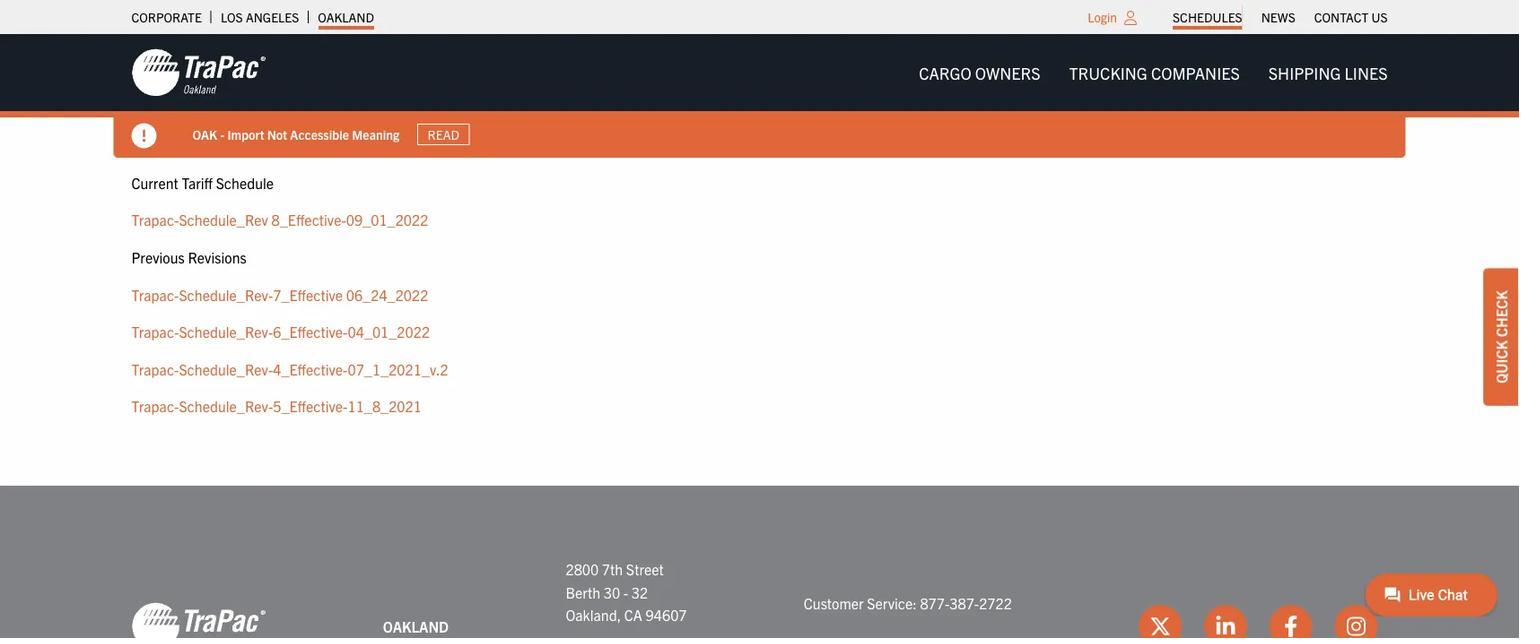 Task type: vqa. For each thing, say whether or not it's contained in the screenshot.
the 04_01_2022
yes



Task type: locate. For each thing, give the bounding box(es) containing it.
owners
[[975, 62, 1041, 83]]

banner
[[0, 34, 1519, 158]]

1 schedule_rev- from the top
[[179, 286, 273, 304]]

schedule_rev- for 6_effective-
[[179, 323, 273, 341]]

menu bar up shipping
[[1163, 4, 1397, 30]]

ca
[[624, 606, 642, 624]]

32
[[632, 584, 648, 601]]

-
[[220, 126, 225, 142], [624, 584, 628, 601]]

companies
[[1151, 62, 1240, 83]]

1 horizontal spatial oakland
[[383, 618, 449, 636]]

main content containing current tariff schedule
[[114, 171, 1406, 433]]

1 vertical spatial oakland
[[383, 618, 449, 636]]

1 vertical spatial oakland image
[[131, 602, 266, 639]]

0 horizontal spatial -
[[220, 126, 225, 142]]

trapac-schedule_rev-7_effective 06_24_2022
[[131, 286, 428, 304]]

3 schedule_rev- from the top
[[179, 360, 273, 378]]

07_1_2021_v.2
[[348, 360, 448, 378]]

trapac-
[[131, 211, 179, 229], [131, 286, 179, 304], [131, 323, 179, 341], [131, 360, 179, 378], [131, 398, 179, 416]]

- right '30'
[[624, 584, 628, 601]]

trapac-schedule_rev-4_effective-07_1_2021_v.2 link
[[131, 360, 448, 378]]

login
[[1088, 9, 1117, 25]]

oakland link
[[318, 4, 374, 30]]

- inside 2800 7th street berth 30 - 32 oakland, ca 94607
[[624, 584, 628, 601]]

4 trapac- from the top
[[131, 360, 179, 378]]

387-
[[950, 595, 979, 613]]

1 trapac- from the top
[[131, 211, 179, 229]]

customer
[[804, 595, 864, 613]]

schedule_rev- for 5_effective-
[[179, 398, 273, 416]]

schedule_rev- down revisions in the left of the page
[[179, 286, 273, 304]]

2 oakland image from the top
[[131, 602, 266, 639]]

light image
[[1124, 11, 1137, 25]]

1 horizontal spatial -
[[624, 584, 628, 601]]

oakland image
[[131, 48, 266, 98], [131, 602, 266, 639]]

schedule_rev- down trapac-schedule_rev-4_effective-07_1_2021_v.2 link
[[179, 398, 273, 416]]

corporate
[[131, 9, 202, 25]]

5 trapac- from the top
[[131, 398, 179, 416]]

0 vertical spatial oakland image
[[131, 48, 266, 98]]

news
[[1261, 9, 1296, 25]]

0 vertical spatial -
[[220, 126, 225, 142]]

previous revisions
[[131, 248, 246, 266]]

oak
[[192, 126, 217, 142]]

schedules
[[1173, 9, 1243, 25]]

menu bar containing schedules
[[1163, 4, 1397, 30]]

1 vertical spatial menu bar
[[905, 55, 1402, 91]]

los angeles link
[[221, 4, 299, 30]]

footer containing 2800 7th street
[[0, 487, 1519, 639]]

oak - import not accessible meaning
[[192, 126, 399, 142]]

schedule_rev-
[[179, 286, 273, 304], [179, 323, 273, 341], [179, 360, 273, 378], [179, 398, 273, 416]]

footer
[[0, 487, 1519, 639]]

06_24_2022
[[346, 286, 428, 304]]

trucking companies
[[1069, 62, 1240, 83]]

menu bar
[[1163, 4, 1397, 30], [905, 55, 1402, 91]]

schedule_rev- for 7_effective
[[179, 286, 273, 304]]

3 trapac- from the top
[[131, 323, 179, 341]]

schedule_rev- up trapac-schedule_rev-5_effective-11_8_2021
[[179, 360, 273, 378]]

menu bar down light image
[[905, 55, 1402, 91]]

shipping lines link
[[1254, 55, 1402, 91]]

0 vertical spatial oakland
[[318, 9, 374, 25]]

solid image
[[131, 123, 157, 149]]

current
[[131, 174, 178, 192]]

contact
[[1314, 9, 1369, 25]]

877-
[[920, 595, 950, 613]]

09_01_2022
[[346, 211, 428, 229]]

lines
[[1345, 62, 1388, 83]]

4 schedule_rev- from the top
[[179, 398, 273, 416]]

04_01_2022
[[348, 323, 430, 341]]

trucking companies link
[[1055, 55, 1254, 91]]

check
[[1492, 291, 1510, 338]]

0 horizontal spatial oakland
[[318, 9, 374, 25]]

7th
[[602, 561, 623, 578]]

trapac-schedule_rev-6_effective-04_01_2022 link
[[131, 323, 430, 341]]

trapac- for trapac-schedule_rev-4_effective-07_1_2021_v.2
[[131, 360, 179, 378]]

- right oak
[[220, 126, 225, 142]]

cargo
[[919, 62, 972, 83]]

contact us link
[[1314, 4, 1388, 30]]

not
[[267, 126, 287, 142]]

oakland
[[318, 9, 374, 25], [383, 618, 449, 636]]

2800 7th street berth 30 - 32 oakland, ca 94607
[[566, 561, 687, 624]]

trapac- for trapac-schedule_rev-7_effective 06_24_2022
[[131, 286, 179, 304]]

2 schedule_rev- from the top
[[179, 323, 273, 341]]

main content
[[114, 171, 1406, 433]]

trapac- for trapac-schedule_rev-6_effective-04_01_2022
[[131, 323, 179, 341]]

7_effective
[[273, 286, 343, 304]]

schedule_rev- down the trapac-schedule_rev-7_effective 06_24_2022
[[179, 323, 273, 341]]

2 trapac- from the top
[[131, 286, 179, 304]]

94607
[[646, 606, 687, 624]]

tariff
[[182, 174, 213, 192]]

1 vertical spatial -
[[624, 584, 628, 601]]

shipping
[[1269, 62, 1341, 83]]

0 vertical spatial menu bar
[[1163, 4, 1397, 30]]



Task type: describe. For each thing, give the bounding box(es) containing it.
2800
[[566, 561, 599, 578]]

quick check
[[1492, 291, 1510, 384]]

trapac-schedule_rev-6_effective-04_01_2022
[[131, 323, 430, 341]]

import
[[227, 126, 264, 142]]

quick
[[1492, 341, 1510, 384]]

30
[[604, 584, 620, 601]]

trapac-schedule_rev-5_effective-11_8_2021 link
[[131, 398, 422, 416]]

trapac- for trapac-schedule_rev-5_effective-11_8_2021
[[131, 398, 179, 416]]

trapac-schedule_rev-5_effective-11_8_2021
[[131, 398, 422, 416]]

service:
[[867, 595, 917, 613]]

1 oakland image from the top
[[131, 48, 266, 98]]

previous
[[131, 248, 185, 266]]

oakland,
[[566, 606, 621, 624]]

trucking
[[1069, 62, 1148, 83]]

4_effective-
[[273, 360, 348, 378]]

berth
[[566, 584, 600, 601]]

meaning
[[352, 126, 399, 142]]

revisions
[[188, 248, 246, 266]]

- inside banner
[[220, 126, 225, 142]]

schedule_rev
[[179, 211, 268, 229]]

schedule_rev- for 4_effective-
[[179, 360, 273, 378]]

cargo owners link
[[905, 55, 1055, 91]]

trapac-schedule_rev 8_effective-09_01_2022
[[131, 211, 428, 229]]

accessible
[[290, 126, 349, 142]]

news link
[[1261, 4, 1296, 30]]

read link
[[417, 124, 470, 146]]

menu bar containing cargo owners
[[905, 55, 1402, 91]]

read
[[428, 127, 459, 143]]

current tariff schedule
[[131, 174, 274, 192]]

2722
[[979, 595, 1012, 613]]

trapac-schedule_rev-4_effective-07_1_2021_v.2
[[131, 360, 448, 378]]

5_effective-
[[273, 398, 348, 416]]

street
[[626, 561, 664, 578]]

trapac-schedule_rev-7_effective 06_24_2022 link
[[131, 286, 428, 304]]

cargo owners
[[919, 62, 1041, 83]]

los angeles
[[221, 9, 299, 25]]

schedule
[[216, 174, 274, 192]]

los
[[221, 9, 243, 25]]

trapac- for trapac-schedule_rev 8_effective-09_01_2022
[[131, 211, 179, 229]]

customer service: 877-387-2722
[[804, 595, 1012, 613]]

us
[[1372, 9, 1388, 25]]

corporate link
[[131, 4, 202, 30]]

6_effective-
[[273, 323, 348, 341]]

11_8_2021
[[348, 398, 422, 416]]

quick check link
[[1483, 268, 1519, 406]]

shipping lines
[[1269, 62, 1388, 83]]

trapac-schedule_rev 8_effective-09_01_2022 link
[[131, 211, 428, 229]]

banner containing cargo owners
[[0, 34, 1519, 158]]

angeles
[[246, 9, 299, 25]]

contact us
[[1314, 9, 1388, 25]]

8_effective-
[[272, 211, 346, 229]]

login link
[[1088, 9, 1117, 25]]

schedules link
[[1173, 4, 1243, 30]]



